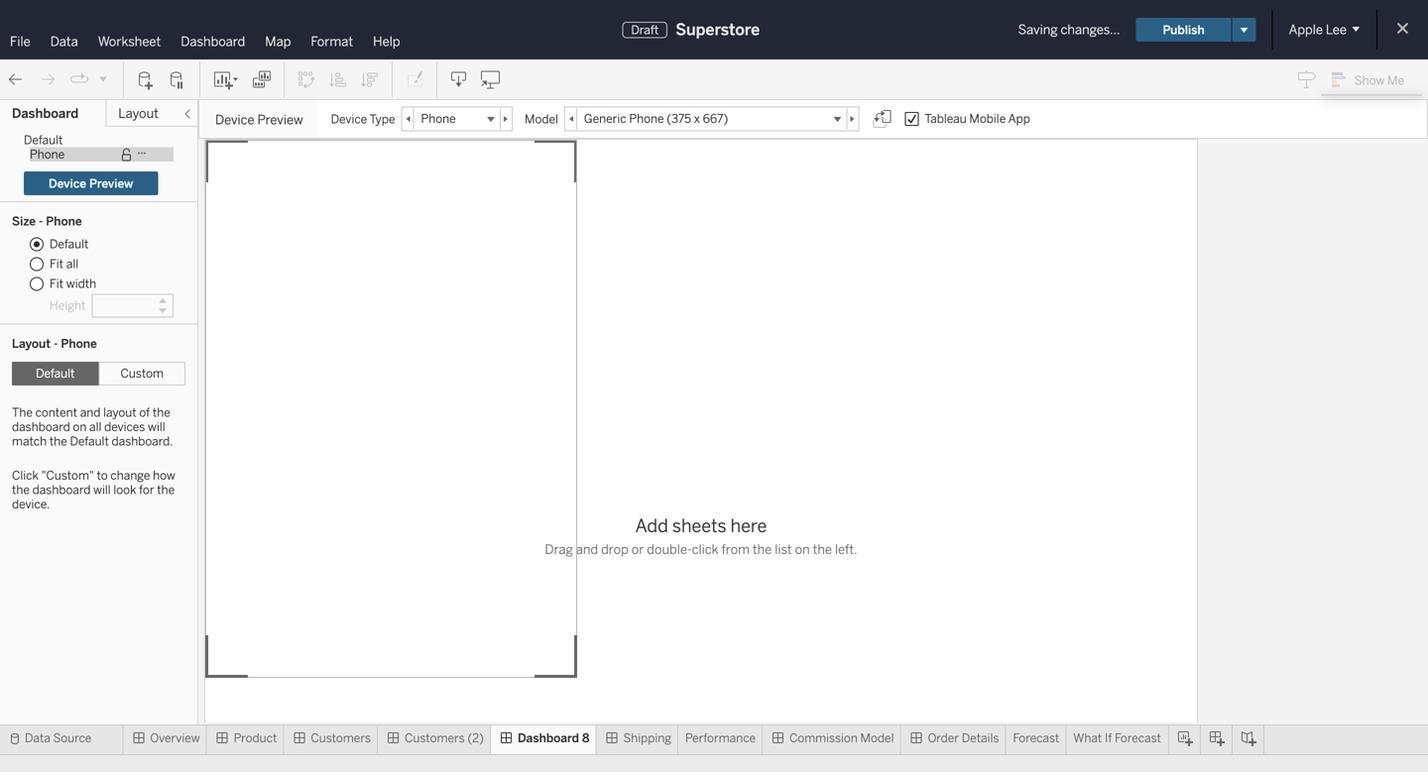 Task type: locate. For each thing, give the bounding box(es) containing it.
drag
[[545, 542, 573, 558]]

fit
[[50, 257, 64, 271], [50, 277, 64, 291]]

- right size
[[39, 214, 43, 229]]

layout down new data source 'icon'
[[118, 106, 159, 122]]

and left drop
[[576, 542, 598, 558]]

saving
[[1018, 22, 1058, 38]]

add
[[635, 516, 668, 537]]

0 horizontal spatial device
[[49, 176, 86, 191]]

default down "redo" icon
[[24, 133, 63, 147]]

and left layout
[[80, 406, 101, 420]]

customers right product
[[311, 731, 371, 746]]

device preview
[[215, 112, 303, 128], [49, 176, 133, 191]]

tableau mobile app
[[925, 112, 1030, 126]]

phone down download icon
[[421, 112, 456, 126]]

the
[[153, 406, 170, 420], [49, 434, 67, 449], [12, 483, 30, 497], [157, 483, 175, 497], [753, 542, 772, 558], [813, 542, 832, 558]]

customers
[[311, 731, 371, 746], [405, 731, 465, 746]]

data left source
[[25, 731, 50, 746]]

default down size - phone
[[50, 237, 89, 251]]

all up width
[[66, 257, 78, 271]]

0 vertical spatial data
[[50, 34, 78, 50]]

0 horizontal spatial customers
[[311, 731, 371, 746]]

dashboard
[[181, 34, 245, 50], [12, 106, 79, 122], [518, 731, 579, 746]]

option group containing default
[[12, 362, 185, 386]]

forecast
[[1013, 731, 1060, 746], [1115, 731, 1161, 746]]

pause auto updates image
[[168, 70, 187, 90]]

phone
[[421, 112, 456, 126], [629, 112, 664, 126], [30, 147, 65, 162], [46, 214, 82, 229], [61, 337, 97, 351]]

0 vertical spatial all
[[66, 257, 78, 271]]

click
[[692, 542, 719, 558]]

model left generic
[[525, 112, 558, 126]]

device inside button
[[49, 176, 86, 191]]

order
[[928, 731, 959, 746]]

1 vertical spatial fit
[[50, 277, 64, 291]]

device preview up size - phone
[[49, 176, 133, 191]]

0 horizontal spatial will
[[93, 483, 111, 497]]

dashboard down "redo" icon
[[12, 106, 79, 122]]

0 vertical spatial and
[[80, 406, 101, 420]]

dashboard left "to"
[[32, 483, 91, 497]]

data guide image
[[1297, 69, 1317, 89]]

1 vertical spatial preview
[[89, 176, 133, 191]]

click "custom" to change how the dashboard will look for the device.
[[12, 469, 175, 512]]

device left type
[[331, 112, 367, 126]]

layout
[[118, 106, 159, 122], [12, 337, 51, 351]]

what
[[1073, 731, 1102, 746]]

1 horizontal spatial device
[[215, 112, 254, 128]]

size - phone option group
[[24, 235, 174, 294]]

size - phone
[[12, 214, 82, 229]]

- down height
[[54, 337, 58, 351]]

0 horizontal spatial device preview
[[49, 176, 133, 191]]

"custom"
[[41, 469, 94, 483]]

map
[[265, 34, 291, 50]]

1 horizontal spatial will
[[148, 420, 165, 434]]

x
[[694, 112, 700, 126]]

layout for layout - phone
[[12, 337, 51, 351]]

Height text field
[[92, 294, 174, 318]]

model right commission
[[860, 731, 894, 746]]

device preview inside button
[[49, 176, 133, 191]]

layout down height
[[12, 337, 51, 351]]

dashboard
[[12, 420, 70, 434], [32, 483, 91, 497]]

layout
[[103, 406, 137, 420]]

0 vertical spatial dashboard
[[12, 420, 70, 434]]

all
[[66, 257, 78, 271], [89, 420, 102, 434]]

0 horizontal spatial dashboard
[[12, 106, 79, 122]]

1 horizontal spatial preview
[[257, 112, 303, 128]]

show me
[[1355, 73, 1404, 88]]

- for size
[[39, 214, 43, 229]]

drop
[[601, 542, 629, 558]]

help
[[373, 34, 400, 50]]

phone up 'device preview' button
[[30, 147, 65, 162]]

1 vertical spatial dashboard
[[12, 106, 79, 122]]

show me button
[[1323, 64, 1422, 95]]

performance
[[685, 731, 756, 746]]

1 vertical spatial on
[[795, 542, 810, 558]]

dashboard for device.
[[32, 483, 91, 497]]

1 horizontal spatial model
[[860, 731, 894, 746]]

app
[[1008, 112, 1030, 126]]

1 vertical spatial and
[[576, 542, 598, 558]]

data for data
[[50, 34, 78, 50]]

option group
[[12, 362, 185, 386]]

will left look
[[93, 483, 111, 497]]

0 vertical spatial layout
[[118, 106, 159, 122]]

dashboard for match
[[12, 420, 70, 434]]

0 horizontal spatial on
[[73, 420, 87, 434]]

1 fit from the top
[[50, 257, 64, 271]]

layout - phone
[[12, 337, 97, 351]]

on right list
[[795, 542, 810, 558]]

customers left (2)
[[405, 731, 465, 746]]

forecast left what
[[1013, 731, 1060, 746]]

1 horizontal spatial forecast
[[1115, 731, 1161, 746]]

0 vertical spatial on
[[73, 420, 87, 434]]

0 vertical spatial will
[[148, 420, 165, 434]]

the right the 'for'
[[157, 483, 175, 497]]

default up "to"
[[70, 434, 109, 449]]

0 vertical spatial fit
[[50, 257, 64, 271]]

0 horizontal spatial preview
[[89, 176, 133, 191]]

device preview down the duplicate icon
[[215, 112, 303, 128]]

data up replay animation image
[[50, 34, 78, 50]]

dashboard inside the content and layout of the dashboard on all devices will match the default dashboard.
[[12, 420, 70, 434]]

product
[[234, 731, 277, 746]]

phone down height
[[61, 337, 97, 351]]

model
[[525, 112, 558, 126], [860, 731, 894, 746]]

download image
[[449, 70, 469, 90]]

worksheet
[[98, 34, 161, 50]]

-
[[39, 214, 43, 229], [54, 337, 58, 351]]

1 customers from the left
[[311, 731, 371, 746]]

on left layout
[[73, 420, 87, 434]]

add sheets here drag and drop or double-click from the list on the left.
[[545, 516, 858, 558]]

the content and layout of the dashboard on all devices will match the default dashboard.
[[12, 406, 173, 449]]

0 horizontal spatial all
[[66, 257, 78, 271]]

replay animation image
[[69, 70, 89, 90]]

customers for customers
[[311, 731, 371, 746]]

all inside default fit all fit width
[[66, 257, 78, 271]]

1 horizontal spatial layout
[[118, 106, 159, 122]]

0 horizontal spatial layout
[[12, 337, 51, 351]]

1 horizontal spatial dashboard
[[181, 34, 245, 50]]

1 vertical spatial all
[[89, 420, 102, 434]]

1 horizontal spatial device preview
[[215, 112, 303, 128]]

preview down the duplicate icon
[[257, 112, 303, 128]]

1 horizontal spatial on
[[795, 542, 810, 558]]

draft
[[631, 23, 659, 37]]

device.
[[12, 497, 50, 512]]

the down content
[[49, 434, 67, 449]]

1 horizontal spatial and
[[576, 542, 598, 558]]

phone right size
[[46, 214, 82, 229]]

2 customers from the left
[[405, 731, 465, 746]]

dashboard up new worksheet image
[[181, 34, 245, 50]]

default
[[24, 133, 63, 147], [50, 237, 89, 251], [36, 366, 75, 381], [70, 434, 109, 449]]

default inside the content and layout of the dashboard on all devices will match the default dashboard.
[[70, 434, 109, 449]]

dashboard up click
[[12, 420, 70, 434]]

content
[[35, 406, 77, 420]]

0 horizontal spatial model
[[525, 112, 558, 126]]

1 vertical spatial will
[[93, 483, 111, 497]]

8
[[582, 731, 590, 746]]

data
[[50, 34, 78, 50], [25, 731, 50, 746]]

and
[[80, 406, 101, 420], [576, 542, 598, 558]]

device preview button
[[24, 172, 158, 195]]

will right "devices"
[[148, 420, 165, 434]]

1 horizontal spatial customers
[[405, 731, 465, 746]]

dashboard left 8
[[518, 731, 579, 746]]

0 horizontal spatial forecast
[[1013, 731, 1060, 746]]

if
[[1105, 731, 1112, 746]]

overview
[[150, 731, 200, 746]]

preview up size - phone option group
[[89, 176, 133, 191]]

order details
[[928, 731, 999, 746]]

new data source image
[[136, 70, 156, 90]]

1 vertical spatial dashboard
[[32, 483, 91, 497]]

(2)
[[468, 731, 484, 746]]

layout for layout
[[118, 106, 159, 122]]

device down new worksheet image
[[215, 112, 254, 128]]

will
[[148, 420, 165, 434], [93, 483, 111, 497]]

2 horizontal spatial device
[[331, 112, 367, 126]]

device up size - phone
[[49, 176, 86, 191]]

double-
[[647, 542, 692, 558]]

1 vertical spatial device preview
[[49, 176, 133, 191]]

list
[[775, 542, 792, 558]]

1 horizontal spatial all
[[89, 420, 102, 434]]

1 vertical spatial layout
[[12, 337, 51, 351]]

1 vertical spatial -
[[54, 337, 58, 351]]

the left "custom"
[[12, 483, 30, 497]]

0 horizontal spatial and
[[80, 406, 101, 420]]

the left list
[[753, 542, 772, 558]]

generic phone (375 x 667) button
[[577, 108, 846, 130]]

all left layout
[[89, 420, 102, 434]]

swap rows and columns image
[[297, 70, 316, 90]]

2 horizontal spatial dashboard
[[518, 731, 579, 746]]

0 vertical spatial -
[[39, 214, 43, 229]]

1 vertical spatial data
[[25, 731, 50, 746]]

1 horizontal spatial -
[[54, 337, 58, 351]]

0 horizontal spatial -
[[39, 214, 43, 229]]

what if forecast
[[1073, 731, 1161, 746]]

here
[[731, 516, 767, 537]]

1 vertical spatial model
[[860, 731, 894, 746]]

(375
[[667, 112, 691, 126]]

open and edit this workbook in tableau desktop image
[[481, 70, 501, 90]]

forecast right if
[[1115, 731, 1161, 746]]

replay animation image
[[97, 73, 109, 85]]

preview
[[257, 112, 303, 128], [89, 176, 133, 191]]

0 vertical spatial preview
[[257, 112, 303, 128]]

the right of
[[153, 406, 170, 420]]

preview inside button
[[89, 176, 133, 191]]

on
[[73, 420, 87, 434], [795, 542, 810, 558]]

dashboard inside click "custom" to change how the dashboard will look for the device.
[[32, 483, 91, 497]]

custom
[[121, 366, 164, 381]]



Task type: describe. For each thing, give the bounding box(es) containing it.
will inside click "custom" to change how the dashboard will look for the device.
[[93, 483, 111, 497]]

phone button
[[414, 108, 500, 130]]

device type
[[331, 112, 395, 126]]

the left left.
[[813, 542, 832, 558]]

undo image
[[6, 70, 26, 90]]

format
[[311, 34, 353, 50]]

change
[[111, 469, 150, 483]]

duplicate image
[[252, 70, 272, 90]]

redo image
[[38, 70, 58, 90]]

on inside the content and layout of the dashboard on all devices will match the default dashboard.
[[73, 420, 87, 434]]

dashboard 8
[[518, 731, 590, 746]]

details
[[962, 731, 999, 746]]

default fit all fit width
[[50, 237, 96, 291]]

default inside default fit all fit width
[[50, 237, 89, 251]]

publish button
[[1136, 18, 1231, 42]]

on inside the add sheets here drag and drop or double-click from the list on the left.
[[795, 542, 810, 558]]

me
[[1388, 73, 1404, 88]]

667)
[[703, 112, 728, 126]]

sheets
[[672, 516, 727, 537]]

commission
[[790, 731, 858, 746]]

generic phone (375 x 667)
[[584, 112, 728, 126]]

2 forecast from the left
[[1115, 731, 1161, 746]]

lee
[[1326, 22, 1347, 38]]

apple lee
[[1289, 22, 1347, 38]]

shipping
[[623, 731, 671, 746]]

- for layout
[[54, 337, 58, 351]]

publish
[[1163, 23, 1205, 37]]

match
[[12, 434, 47, 449]]

data source
[[25, 731, 92, 746]]

superstore
[[676, 20, 760, 39]]

the
[[12, 406, 33, 420]]

for
[[139, 483, 154, 497]]

how
[[153, 469, 175, 483]]

apple
[[1289, 22, 1323, 38]]

devices
[[104, 420, 145, 434]]

commission model
[[790, 731, 894, 746]]

phone left (375
[[629, 112, 664, 126]]

height
[[50, 299, 86, 313]]

and inside the content and layout of the dashboard on all devices will match the default dashboard.
[[80, 406, 101, 420]]

2 vertical spatial dashboard
[[518, 731, 579, 746]]

sort ascending image
[[328, 70, 348, 90]]

customers (2)
[[405, 731, 484, 746]]

source
[[53, 731, 92, 746]]

to
[[97, 469, 108, 483]]

0 vertical spatial device preview
[[215, 112, 303, 128]]

generic
[[584, 112, 627, 126]]

or
[[632, 542, 644, 558]]

default down layout - phone
[[36, 366, 75, 381]]

sort descending image
[[360, 70, 380, 90]]

0 vertical spatial model
[[525, 112, 558, 126]]

changes...
[[1061, 22, 1120, 38]]

saving changes...
[[1018, 22, 1120, 38]]

2 fit from the top
[[50, 277, 64, 291]]

new worksheet image
[[212, 70, 240, 90]]

look
[[113, 483, 136, 497]]

1 forecast from the left
[[1013, 731, 1060, 746]]

width
[[66, 277, 96, 291]]

mobile
[[969, 112, 1006, 126]]

of
[[139, 406, 150, 420]]

format workbook image
[[405, 70, 425, 90]]

tableau
[[925, 112, 967, 126]]

collapse image
[[182, 108, 193, 120]]

from
[[722, 542, 750, 558]]

show
[[1355, 73, 1385, 88]]

left.
[[835, 542, 858, 558]]

click
[[12, 469, 39, 483]]

0 vertical spatial dashboard
[[181, 34, 245, 50]]

and inside the add sheets here drag and drop or double-click from the list on the left.
[[576, 542, 598, 558]]

type
[[369, 112, 395, 126]]

size
[[12, 214, 36, 229]]

all inside the content and layout of the dashboard on all devices will match the default dashboard.
[[89, 420, 102, 434]]

file
[[10, 34, 30, 50]]

dashboard.
[[112, 434, 173, 449]]

data for data source
[[25, 731, 50, 746]]

customers for customers (2)
[[405, 731, 465, 746]]

will inside the content and layout of the dashboard on all devices will match the default dashboard.
[[148, 420, 165, 434]]



Task type: vqa. For each thing, say whether or not it's contained in the screenshot.
or
yes



